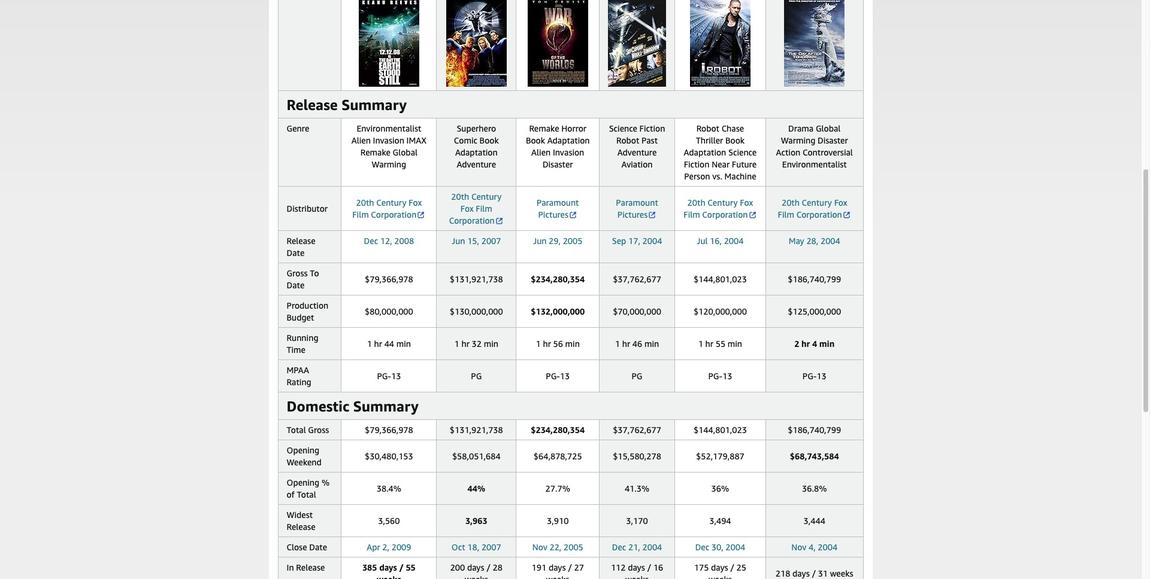 Task type: vqa. For each thing, say whether or not it's contained in the screenshot.
$37,762,677 for To
yes



Task type: describe. For each thing, give the bounding box(es) containing it.
hr for 4
[[801, 339, 810, 349]]

book for superhero
[[480, 135, 499, 146]]

$125,000,000
[[788, 307, 841, 317]]

2 pictures from the left
[[617, 210, 648, 220]]

dec 30, 2004 link
[[695, 543, 745, 553]]

1 vertical spatial gross
[[308, 425, 329, 435]]

drama              global warming              disaster action              controversial environmentalist
[[776, 123, 853, 170]]

adventure for book
[[457, 159, 496, 170]]

sep 17, 2004
[[612, 236, 662, 246]]

paramount pictures for 1st paramount pictures "link" from right
[[616, 198, 658, 220]]

summary for domestic summary
[[353, 398, 419, 415]]

218 days / 31 weeks
[[776, 569, 853, 579]]

oct
[[452, 543, 465, 553]]

$15,580,278
[[613, 452, 661, 462]]

days for 218
[[793, 569, 810, 579]]

/ for 28
[[487, 563, 490, 573]]

4 13 from the left
[[817, 371, 826, 382]]

200
[[450, 563, 465, 573]]

global inside environmentalist alien invasion              imax remake              global warming
[[393, 147, 418, 158]]

oct 18, 2007 link
[[452, 543, 501, 553]]

date inside gross to date
[[287, 280, 304, 291]]

3 pg- from the left
[[708, 371, 722, 382]]

in
[[287, 563, 294, 573]]

nov 22, 2005 link
[[532, 543, 583, 553]]

1 for 1 hr 32 min
[[454, 339, 459, 349]]

opening for opening weekend
[[287, 446, 319, 456]]

20th century fox film corporation link up dec 12, 2008
[[352, 198, 426, 220]]

dec 30, 2004
[[695, 543, 745, 553]]

2,
[[382, 543, 389, 553]]

horror
[[561, 123, 586, 134]]

20th century fox film corporation for 20th century fox film corporation link over jul 16, 2004 link
[[684, 198, 753, 220]]

191 days / 27 weeks
[[532, 563, 584, 580]]

invasion inside remake              horror book adaptation alien invasion disaster
[[553, 147, 584, 158]]

weeks for 28
[[465, 575, 488, 580]]

book inside 'robot              chase thriller              book adaptation              science fiction              near future person vs. machine'
[[725, 135, 745, 146]]

3,494
[[709, 516, 731, 527]]

21,
[[628, 543, 640, 553]]

release right in
[[296, 563, 325, 573]]

past
[[642, 135, 658, 146]]

2007 for jun 15, 2007
[[481, 236, 501, 246]]

dec 21, 2004
[[612, 543, 662, 553]]

remake inside environmentalist alien invasion              imax remake              global warming
[[360, 147, 390, 158]]

jun 29, 2005 link
[[533, 236, 583, 246]]

weeks for 25
[[709, 575, 732, 580]]

2005 for jun 29, 2005
[[563, 236, 583, 246]]

$79,366,978 for to
[[365, 274, 413, 285]]

25
[[737, 563, 746, 573]]

min for 2 hr 4 min
[[819, 339, 835, 349]]

2004 for sep 17, 2004
[[642, 236, 662, 246]]

weeks for 16
[[625, 575, 649, 580]]

1 for 1 hr 44 min
[[367, 339, 372, 349]]

jun for jun 15, 2007
[[452, 236, 465, 246]]

close
[[287, 543, 307, 553]]

robot              chase thriller              book adaptation              science fiction              near future person vs. machine
[[684, 123, 757, 181]]

200 days / 28 weeks
[[450, 563, 503, 580]]

gross inside gross to date
[[287, 268, 308, 279]]

1 for 1 hr 55 min
[[698, 339, 703, 349]]

apr
[[367, 543, 380, 553]]

film for 20th century fox film corporation link on top of jun 15, 2007 link
[[476, 204, 492, 214]]

1 13 from the left
[[391, 371, 401, 382]]

2 13 from the left
[[560, 371, 570, 382]]

$234,280,354 for gross
[[531, 425, 585, 435]]

person
[[684, 171, 710, 181]]

/ for 55
[[399, 563, 404, 573]]

nov 4, 2004 link
[[791, 543, 838, 553]]

/ for 27
[[568, 563, 572, 573]]

2004 for dec 21, 2004
[[642, 543, 662, 553]]

superhero
[[457, 123, 496, 134]]

2007 for oct 18, 2007
[[482, 543, 501, 553]]

paramount pictures for 2nd paramount pictures "link" from right
[[537, 198, 579, 220]]

1 hr 55 min
[[698, 339, 742, 349]]

2 pg-13 from the left
[[546, 371, 570, 382]]

controversial
[[803, 147, 853, 158]]

near
[[712, 159, 730, 170]]

1 hr 44 min
[[367, 339, 411, 349]]

20th for 20th century fox film corporation link on top of jun 15, 2007 link
[[451, 192, 469, 202]]

fox for 20th century fox film corporation link over jul 16, 2004 link
[[740, 198, 753, 208]]

environmentalist alien invasion              imax remake              global warming
[[351, 123, 427, 170]]

machine
[[725, 171, 756, 181]]

hr for 56
[[543, 339, 551, 349]]

superhero comic book adaptation adventure
[[454, 123, 499, 170]]

$64,878,725
[[534, 452, 582, 462]]

of
[[287, 490, 295, 500]]

31
[[818, 569, 828, 579]]

corporation for 20th century fox film corporation link above may 28, 2004
[[796, 210, 842, 220]]

domestic
[[287, 398, 349, 415]]

fox for 20th century fox film corporation link above may 28, 2004
[[834, 198, 847, 208]]

apr 2, 2009
[[367, 543, 411, 553]]

may
[[789, 236, 804, 246]]

jul 16, 2004
[[697, 236, 744, 246]]

imax
[[406, 135, 427, 146]]

oct 18, 2007
[[452, 543, 501, 553]]

hr for 55
[[705, 339, 713, 349]]

1 hr 32 min
[[454, 339, 498, 349]]

opening weekend
[[287, 446, 322, 468]]

4,
[[809, 543, 816, 553]]

1 pg from the left
[[471, 371, 482, 382]]

fiction inside science fiction robot              past adventure aviation
[[639, 123, 665, 134]]

weeks for 31
[[830, 569, 853, 579]]

days for 385
[[379, 563, 397, 573]]

20th for 20th century fox film corporation link above may 28, 2004
[[782, 198, 800, 208]]

future
[[732, 159, 757, 170]]

$234,280,354 for to
[[531, 274, 585, 285]]

16,
[[710, 236, 722, 246]]

may 28, 2004
[[789, 236, 840, 246]]

adaptation inside 'robot              chase thriller              book adaptation              science fiction              near future person vs. machine'
[[684, 147, 726, 158]]

weekend
[[287, 458, 322, 468]]

film for 20th century fox film corporation link above may 28, 2004
[[778, 210, 794, 220]]

36.8%
[[802, 484, 827, 494]]

thriller
[[696, 135, 723, 146]]

20th century fox film corporation for 20th century fox film corporation link above may 28, 2004
[[778, 198, 847, 220]]

fox for 20th century fox film corporation link on top of jun 15, 2007 link
[[461, 204, 474, 214]]

32
[[472, 339, 482, 349]]

$186,740,799 for to
[[788, 274, 841, 285]]

2
[[794, 339, 799, 349]]

distributor
[[287, 204, 328, 214]]

global inside "drama              global warming              disaster action              controversial environmentalist"
[[816, 123, 841, 134]]

1 paramount pictures link from the left
[[537, 198, 579, 220]]

in release
[[287, 563, 325, 573]]

3,170
[[626, 516, 648, 527]]

comic
[[454, 135, 477, 146]]

2004 for jul 16, 2004
[[724, 236, 744, 246]]

disaster inside "drama              global warming              disaster action              controversial environmentalist"
[[818, 135, 848, 146]]

opening for opening % of total
[[287, 478, 319, 488]]

$68,743,584
[[790, 452, 839, 462]]

budget
[[287, 313, 314, 323]]

corporation for 20th century fox film corporation link over jul 16, 2004 link
[[702, 210, 748, 220]]

175 days / 25 weeks
[[694, 563, 746, 580]]

to
[[310, 268, 319, 279]]

46
[[632, 339, 642, 349]]

385
[[362, 563, 377, 573]]

jun 15, 2007
[[452, 236, 501, 246]]

27.7%
[[545, 484, 570, 494]]

20th century fox film corporation for 20th century fox film corporation link on top of dec 12, 2008
[[352, 198, 422, 220]]

hr for 46
[[622, 339, 630, 349]]

44%
[[468, 484, 485, 494]]

3,963
[[465, 516, 487, 527]]

apr 2, 2009 link
[[367, 543, 411, 553]]

remake              horror book adaptation alien invasion disaster
[[526, 123, 590, 170]]

3,910
[[547, 516, 569, 527]]

century for 20th century fox film corporation link on top of jun 15, 2007 link
[[471, 192, 502, 202]]

22,
[[550, 543, 561, 553]]

robot inside 'robot              chase thriller              book adaptation              science fiction              near future person vs. machine'
[[696, 123, 719, 134]]

$79,366,978 for gross
[[365, 425, 413, 435]]

widest release
[[287, 510, 315, 533]]

release down widest
[[287, 522, 315, 533]]

nov for nov 22, 2005
[[532, 543, 547, 553]]

science fiction robot              past adventure aviation
[[609, 123, 665, 170]]



Task type: locate. For each thing, give the bounding box(es) containing it.
28
[[493, 563, 503, 573]]

1 vertical spatial $79,366,978
[[365, 425, 413, 435]]

55 down $120,000,000
[[716, 339, 725, 349]]

/ left "25" at the right bottom
[[730, 563, 734, 573]]

jul
[[697, 236, 708, 246]]

adventure inside superhero comic book adaptation adventure
[[457, 159, 496, 170]]

38.4%
[[377, 484, 401, 494]]

weeks inside 191 days / 27 weeks
[[546, 575, 569, 580]]

book inside superhero comic book adaptation adventure
[[480, 135, 499, 146]]

41.3%
[[625, 484, 649, 494]]

1 horizontal spatial environmentalist
[[782, 159, 847, 170]]

paramount up 'jun 29, 2005'
[[537, 198, 579, 208]]

gross to date
[[287, 268, 319, 291]]

4 hr from the left
[[622, 339, 630, 349]]

days right 112
[[628, 563, 645, 573]]

film for 20th century fox film corporation link on top of dec 12, 2008
[[352, 210, 369, 220]]

century for 20th century fox film corporation link over jul 16, 2004 link
[[708, 198, 738, 208]]

0 vertical spatial adventure
[[617, 147, 657, 158]]

nov for nov 4, 2004
[[791, 543, 806, 553]]

0 vertical spatial $186,740,799
[[788, 274, 841, 285]]

total inside opening % of total
[[297, 490, 316, 500]]

0 horizontal spatial nov
[[532, 543, 547, 553]]

1 vertical spatial global
[[393, 147, 418, 158]]

days for 191
[[549, 563, 566, 573]]

alien inside remake              horror book adaptation alien invasion disaster
[[531, 147, 551, 158]]

pg- down 1 hr 55 min
[[708, 371, 722, 382]]

weeks down 175
[[709, 575, 732, 580]]

1 hr from the left
[[374, 339, 382, 349]]

1 jun from the left
[[452, 236, 465, 246]]

adaptation
[[547, 135, 590, 146], [455, 147, 498, 158], [684, 147, 726, 158]]

1 horizontal spatial robot
[[696, 123, 719, 134]]

paramount pictures link up jun 29, 2005 link
[[537, 198, 579, 220]]

20th century fox film corporation link up may 28, 2004
[[778, 198, 851, 220]]

century up jun 15, 2007 in the left of the page
[[471, 192, 502, 202]]

2 $186,740,799 from the top
[[788, 425, 841, 435]]

191
[[532, 563, 546, 573]]

1 book from the left
[[480, 135, 499, 146]]

1 horizontal spatial invasion
[[553, 147, 584, 158]]

dec for dec 30, 2004
[[695, 543, 709, 553]]

days for 200
[[467, 563, 484, 573]]

4
[[812, 339, 817, 349]]

environmentalist inside environmentalist alien invasion              imax remake              global warming
[[357, 123, 421, 134]]

1 opening from the top
[[287, 446, 319, 456]]

/ inside 175 days / 25 weeks
[[730, 563, 734, 573]]

1 vertical spatial 55
[[406, 563, 416, 573]]

2 1 from the left
[[454, 339, 459, 349]]

total right of
[[297, 490, 316, 500]]

date inside release date
[[287, 248, 304, 258]]

0 horizontal spatial paramount pictures link
[[537, 198, 579, 220]]

2004 for dec 30, 2004
[[726, 543, 745, 553]]

days
[[379, 563, 397, 573], [467, 563, 484, 573], [549, 563, 566, 573], [628, 563, 645, 573], [711, 563, 728, 573], [793, 569, 810, 579]]

fiction up "past"
[[639, 123, 665, 134]]

1 pictures from the left
[[538, 210, 568, 220]]

6 hr from the left
[[801, 339, 810, 349]]

opening inside opening weekend
[[287, 446, 319, 456]]

2 nov from the left
[[791, 543, 806, 553]]

weeks down 191
[[546, 575, 569, 580]]

century up may 28, 2004
[[802, 198, 832, 208]]

1 horizontal spatial adaptation
[[547, 135, 590, 146]]

0 vertical spatial $144,801,023
[[694, 274, 747, 285]]

0 vertical spatial environmentalist
[[357, 123, 421, 134]]

running
[[287, 333, 318, 343]]

$131,921,738 for to
[[450, 274, 503, 285]]

0 vertical spatial warming
[[781, 135, 815, 146]]

0 vertical spatial opening
[[287, 446, 319, 456]]

13 down 56 at the left bottom
[[560, 371, 570, 382]]

1 vertical spatial $186,740,799
[[788, 425, 841, 435]]

0 horizontal spatial adventure
[[457, 159, 496, 170]]

1 horizontal spatial book
[[526, 135, 545, 146]]

min for 1 hr 44 min
[[396, 339, 411, 349]]

$79,366,978 up $80,000,000
[[365, 274, 413, 285]]

aviation
[[621, 159, 653, 170]]

0 vertical spatial disaster
[[818, 135, 848, 146]]

time
[[287, 345, 306, 355]]

global down imax on the left of the page
[[393, 147, 418, 158]]

production
[[287, 301, 328, 311]]

min for 1 hr 56 min
[[565, 339, 580, 349]]

adaptation for horror
[[547, 135, 590, 146]]

1 horizontal spatial paramount pictures
[[616, 198, 658, 220]]

$37,762,677 for gross
[[613, 425, 661, 435]]

days right the 218
[[793, 569, 810, 579]]

0 horizontal spatial global
[[393, 147, 418, 158]]

3,444
[[804, 516, 825, 527]]

adventure for robot
[[617, 147, 657, 158]]

55
[[716, 339, 725, 349], [406, 563, 416, 573]]

55 inside 385 days / 55 weeks
[[406, 563, 416, 573]]

2 paramount pictures from the left
[[616, 198, 658, 220]]

0 vertical spatial alien
[[351, 135, 371, 146]]

18,
[[467, 543, 479, 553]]

century down the "vs."
[[708, 198, 738, 208]]

nov left 22,
[[532, 543, 547, 553]]

date up gross to date at the left
[[287, 248, 304, 258]]

1 horizontal spatial paramount pictures link
[[616, 198, 658, 220]]

0 horizontal spatial gross
[[287, 268, 308, 279]]

$37,762,677 for to
[[613, 274, 661, 285]]

12,
[[380, 236, 392, 246]]

fiction
[[639, 123, 665, 134], [684, 159, 710, 170]]

1 vertical spatial alien
[[531, 147, 551, 158]]

0 horizontal spatial paramount
[[537, 198, 579, 208]]

adventure up aviation
[[617, 147, 657, 158]]

2004 for nov 4, 2004
[[818, 543, 838, 553]]

genre
[[287, 123, 309, 134]]

science
[[609, 123, 637, 134], [728, 147, 757, 158]]

1 for 1 hr 46 min
[[615, 339, 620, 349]]

warming
[[781, 135, 815, 146], [372, 159, 406, 170]]

action
[[776, 147, 800, 158]]

adventure
[[617, 147, 657, 158], [457, 159, 496, 170]]

close date
[[287, 543, 327, 553]]

adventure inside science fiction robot              past adventure aviation
[[617, 147, 657, 158]]

3 hr from the left
[[543, 339, 551, 349]]

invasion down the horror
[[553, 147, 584, 158]]

jun
[[452, 236, 465, 246], [533, 236, 547, 246]]

28,
[[807, 236, 818, 246]]

1 horizontal spatial adventure
[[617, 147, 657, 158]]

1 vertical spatial total
[[297, 490, 316, 500]]

dec for dec 12, 2008
[[364, 236, 378, 246]]

date up production
[[287, 280, 304, 291]]

5 1 from the left
[[698, 339, 703, 349]]

corporation for 20th century fox film corporation link on top of jun 15, 2007 link
[[449, 216, 495, 226]]

film up 'may'
[[778, 210, 794, 220]]

environmentalist inside "drama              global warming              disaster action              controversial environmentalist"
[[782, 159, 847, 170]]

0 horizontal spatial pg
[[471, 371, 482, 382]]

20th century fox film corporation up 12,
[[352, 198, 422, 220]]

date for close date
[[309, 543, 327, 553]]

3 1 from the left
[[536, 339, 541, 349]]

20th century fox film corporation up 28, at the top of page
[[778, 198, 847, 220]]

29,
[[549, 236, 561, 246]]

$144,801,023 for to
[[694, 274, 747, 285]]

2 hr from the left
[[462, 339, 470, 349]]

2 min from the left
[[484, 339, 498, 349]]

0 vertical spatial 55
[[716, 339, 725, 349]]

1 1 from the left
[[367, 339, 372, 349]]

2 $234,280,354 from the top
[[531, 425, 585, 435]]

1 left 44 on the left bottom
[[367, 339, 372, 349]]

1 2007 from the top
[[481, 236, 501, 246]]

$186,740,799 up $68,743,584
[[788, 425, 841, 435]]

pg-13 down 2 hr 4 min
[[803, 371, 826, 382]]

4 min from the left
[[644, 339, 659, 349]]

1 vertical spatial invasion
[[553, 147, 584, 158]]

0 vertical spatial gross
[[287, 268, 308, 279]]

days inside 385 days / 55 weeks
[[379, 563, 397, 573]]

1 left 56 at the left bottom
[[536, 339, 541, 349]]

1 horizontal spatial pg
[[632, 371, 642, 382]]

weeks
[[830, 569, 853, 579], [377, 575, 401, 580], [465, 575, 488, 580], [546, 575, 569, 580], [625, 575, 649, 580], [709, 575, 732, 580]]

1 horizontal spatial warming
[[781, 135, 815, 146]]

min for 1 hr 32 min
[[484, 339, 498, 349]]

3 min from the left
[[565, 339, 580, 349]]

science up future
[[728, 147, 757, 158]]

weeks for 27
[[546, 575, 569, 580]]

2 pg from the left
[[632, 371, 642, 382]]

1 horizontal spatial alien
[[531, 147, 551, 158]]

/
[[399, 563, 404, 573], [487, 563, 490, 573], [568, 563, 572, 573], [647, 563, 651, 573], [730, 563, 734, 573], [812, 569, 816, 579]]

1 vertical spatial summary
[[353, 398, 419, 415]]

$79,366,978 up $30,480,153
[[365, 425, 413, 435]]

book for remake
[[526, 135, 545, 146]]

/ inside 200 days / 28 weeks
[[487, 563, 490, 573]]

0 horizontal spatial paramount pictures
[[537, 198, 579, 220]]

1 vertical spatial $37,762,677
[[613, 425, 661, 435]]

pg-13 down 1 hr 55 min
[[708, 371, 732, 382]]

1 $144,801,023 from the top
[[694, 274, 747, 285]]

paramount pictures link
[[537, 198, 579, 220], [616, 198, 658, 220]]

remake inside remake              horror book adaptation alien invasion disaster
[[529, 123, 559, 134]]

gross down domestic
[[308, 425, 329, 435]]

0 horizontal spatial jun
[[452, 236, 465, 246]]

dec 12, 2008 link
[[364, 236, 414, 246]]

hr left 56 at the left bottom
[[543, 339, 551, 349]]

1 horizontal spatial paramount
[[616, 198, 658, 208]]

century for 20th century fox film corporation link on top of dec 12, 2008
[[376, 198, 407, 208]]

0 horizontal spatial remake
[[360, 147, 390, 158]]

robot
[[696, 123, 719, 134], [616, 135, 639, 146]]

0 vertical spatial robot
[[696, 123, 719, 134]]

36%
[[711, 484, 729, 494]]

4 pg-13 from the left
[[803, 371, 826, 382]]

science inside science fiction robot              past adventure aviation
[[609, 123, 637, 134]]

/ for 25
[[730, 563, 734, 573]]

2 paramount pictures link from the left
[[616, 198, 658, 220]]

2004 right 28, at the top of page
[[821, 236, 840, 246]]

1 horizontal spatial pictures
[[617, 210, 648, 220]]

1 horizontal spatial remake
[[529, 123, 559, 134]]

2004 right 17,
[[642, 236, 662, 246]]

total up opening weekend
[[287, 425, 306, 435]]

2 horizontal spatial adaptation
[[684, 147, 726, 158]]

0 vertical spatial 2007
[[481, 236, 501, 246]]

20th century fox film corporation up jun 15, 2007 link
[[449, 192, 502, 226]]

0 vertical spatial $79,366,978
[[365, 274, 413, 285]]

$52,179,887
[[696, 452, 744, 462]]

1 horizontal spatial science
[[728, 147, 757, 158]]

dec left 21,
[[612, 543, 626, 553]]

1 left 46
[[615, 339, 620, 349]]

weeks inside 112 days / 16 weeks
[[625, 575, 649, 580]]

date right close
[[309, 543, 327, 553]]

paramount
[[537, 198, 579, 208], [616, 198, 658, 208]]

/ left '28'
[[487, 563, 490, 573]]

$37,762,677
[[613, 274, 661, 285], [613, 425, 661, 435]]

release date
[[287, 236, 315, 258]]

0 horizontal spatial warming
[[372, 159, 406, 170]]

0 vertical spatial $131,921,738
[[450, 274, 503, 285]]

sep
[[612, 236, 626, 246]]

0 vertical spatial science
[[609, 123, 637, 134]]

hr left 46
[[622, 339, 630, 349]]

2004 for may 28, 2004
[[821, 236, 840, 246]]

1 vertical spatial environmentalist
[[782, 159, 847, 170]]

release up genre
[[287, 96, 338, 113]]

film
[[476, 204, 492, 214], [352, 210, 369, 220], [684, 210, 700, 220], [778, 210, 794, 220]]

century for 20th century fox film corporation link above may 28, 2004
[[802, 198, 832, 208]]

weeks inside 175 days / 25 weeks
[[709, 575, 732, 580]]

min for 1 hr 55 min
[[728, 339, 742, 349]]

nov 22, 2005
[[532, 543, 583, 553]]

2 $37,762,677 from the top
[[613, 425, 661, 435]]

1 horizontal spatial global
[[816, 123, 841, 134]]

0 horizontal spatial book
[[480, 135, 499, 146]]

$131,921,738 for gross
[[450, 425, 503, 435]]

pg- down 1 hr 56 min
[[546, 371, 560, 382]]

adaptation down comic
[[455, 147, 498, 158]]

2 pg- from the left
[[546, 371, 560, 382]]

may 28, 2004 link
[[789, 236, 840, 246]]

1 hr 56 min
[[536, 339, 580, 349]]

/ for 16
[[647, 563, 651, 573]]

robot inside science fiction robot              past adventure aviation
[[616, 135, 639, 146]]

2 $144,801,023 from the top
[[694, 425, 747, 435]]

2004 right 16,
[[724, 236, 744, 246]]

$186,740,799
[[788, 274, 841, 285], [788, 425, 841, 435]]

$234,280,354 up the $64,878,725
[[531, 425, 585, 435]]

disaster
[[818, 135, 848, 146], [543, 159, 573, 170]]

days right 191
[[549, 563, 566, 573]]

0 vertical spatial $234,280,354
[[531, 274, 585, 285]]

5 min from the left
[[728, 339, 742, 349]]

1 vertical spatial 2005
[[564, 543, 583, 553]]

4 1 from the left
[[615, 339, 620, 349]]

20th for 20th century fox film corporation link over jul 16, 2004 link
[[687, 198, 705, 208]]

1 min from the left
[[396, 339, 411, 349]]

days for 112
[[628, 563, 645, 573]]

$186,740,799 for gross
[[788, 425, 841, 435]]

book inside remake              horror book adaptation alien invasion disaster
[[526, 135, 545, 146]]

$131,921,738
[[450, 274, 503, 285], [450, 425, 503, 435]]

/ inside 112 days / 16 weeks
[[647, 563, 651, 573]]

remake down release summary
[[360, 147, 390, 158]]

hr left 44 on the left bottom
[[374, 339, 382, 349]]

3 book from the left
[[725, 135, 745, 146]]

environmentalist up imax on the left of the page
[[357, 123, 421, 134]]

2007 right 18,
[[482, 543, 501, 553]]

$120,000,000
[[694, 307, 747, 317]]

3 pg-13 from the left
[[708, 371, 732, 382]]

$70,000,000
[[613, 307, 661, 317]]

20th century fox film corporation link up jun 15, 2007 link
[[449, 192, 504, 226]]

dec for dec 21, 2004
[[612, 543, 626, 553]]

1 vertical spatial adventure
[[457, 159, 496, 170]]

min right 46
[[644, 339, 659, 349]]

opening inside opening % of total
[[287, 478, 319, 488]]

4 pg- from the left
[[803, 371, 817, 382]]

gross left to
[[287, 268, 308, 279]]

remake
[[529, 123, 559, 134], [360, 147, 390, 158]]

release down distributor
[[287, 236, 315, 246]]

opening up of
[[287, 478, 319, 488]]

13 down 4
[[817, 371, 826, 382]]

pg down 1 hr 46 min
[[632, 371, 642, 382]]

0 horizontal spatial science
[[609, 123, 637, 134]]

2 horizontal spatial book
[[725, 135, 745, 146]]

drama
[[788, 123, 814, 134]]

20th up 15, on the top of page
[[451, 192, 469, 202]]

1 vertical spatial warming
[[372, 159, 406, 170]]

film for 20th century fox film corporation link over jul 16, 2004 link
[[684, 210, 700, 220]]

days inside 112 days / 16 weeks
[[628, 563, 645, 573]]

1 left 32
[[454, 339, 459, 349]]

fiction inside 'robot              chase thriller              book adaptation              science fiction              near future person vs. machine'
[[684, 159, 710, 170]]

1 $131,921,738 from the top
[[450, 274, 503, 285]]

0 horizontal spatial robot
[[616, 135, 639, 146]]

2005
[[563, 236, 583, 246], [564, 543, 583, 553]]

2 book from the left
[[526, 135, 545, 146]]

days for 175
[[711, 563, 728, 573]]

1 $234,280,354 from the top
[[531, 274, 585, 285]]

pictures up 17,
[[617, 210, 648, 220]]

1 horizontal spatial gross
[[308, 425, 329, 435]]

15,
[[467, 236, 479, 246]]

2004
[[642, 236, 662, 246], [724, 236, 744, 246], [821, 236, 840, 246], [642, 543, 662, 553], [726, 543, 745, 553], [818, 543, 838, 553]]

2005 for nov 22, 2005
[[564, 543, 583, 553]]

corporation up jul 16, 2004 link
[[702, 210, 748, 220]]

2 paramount from the left
[[616, 198, 658, 208]]

$132,000,000
[[531, 307, 585, 317]]

/ for 31
[[812, 569, 816, 579]]

0 horizontal spatial dec
[[364, 236, 378, 246]]

0 vertical spatial $37,762,677
[[613, 274, 661, 285]]

$144,801,023 up '$52,179,887'
[[694, 425, 747, 435]]

/ down 2009
[[399, 563, 404, 573]]

weeks inside 200 days / 28 weeks
[[465, 575, 488, 580]]

warming inside "drama              global warming              disaster action              controversial environmentalist"
[[781, 135, 815, 146]]

1 pg- from the left
[[377, 371, 391, 382]]

20th up dec 12, 2008
[[356, 198, 374, 208]]

2 jun from the left
[[533, 236, 547, 246]]

1 pg-13 from the left
[[377, 371, 401, 382]]

20th for 20th century fox film corporation link on top of dec 12, 2008
[[356, 198, 374, 208]]

hr
[[374, 339, 382, 349], [462, 339, 470, 349], [543, 339, 551, 349], [622, 339, 630, 349], [705, 339, 713, 349], [801, 339, 810, 349]]

fox for 20th century fox film corporation link on top of dec 12, 2008
[[409, 198, 422, 208]]

1 horizontal spatial 55
[[716, 339, 725, 349]]

6 min from the left
[[819, 339, 835, 349]]

release
[[287, 96, 338, 113], [287, 236, 315, 246], [287, 522, 315, 533], [296, 563, 325, 573]]

1 $37,762,677 from the top
[[613, 274, 661, 285]]

1 vertical spatial remake
[[360, 147, 390, 158]]

robot left "past"
[[616, 135, 639, 146]]

0 horizontal spatial invasion
[[373, 135, 404, 146]]

1 vertical spatial fiction
[[684, 159, 710, 170]]

1 horizontal spatial fiction
[[684, 159, 710, 170]]

2 vertical spatial date
[[309, 543, 327, 553]]

pg- down 2 hr 4 min
[[803, 371, 817, 382]]

0 vertical spatial remake
[[529, 123, 559, 134]]

jun left 15, on the top of page
[[452, 236, 465, 246]]

0 vertical spatial 2005
[[563, 236, 583, 246]]

paramount down aviation
[[616, 198, 658, 208]]

$131,921,738 up $58,051,684
[[450, 425, 503, 435]]

warming inside environmentalist alien invasion              imax remake              global warming
[[372, 159, 406, 170]]

weeks for 55
[[377, 575, 401, 580]]

0 vertical spatial global
[[816, 123, 841, 134]]

science up aviation
[[609, 123, 637, 134]]

1 horizontal spatial jun
[[533, 236, 547, 246]]

days inside 191 days / 27 weeks
[[549, 563, 566, 573]]

1 paramount from the left
[[537, 198, 579, 208]]

30,
[[712, 543, 723, 553]]

0 horizontal spatial alien
[[351, 135, 371, 146]]

dec left 30,
[[695, 543, 709, 553]]

0 vertical spatial fiction
[[639, 123, 665, 134]]

summary for release summary
[[342, 96, 407, 113]]

1 horizontal spatial dec
[[612, 543, 626, 553]]

corporation up may 28, 2004
[[796, 210, 842, 220]]

hr for 44
[[374, 339, 382, 349]]

corporation for 20th century fox film corporation link on top of dec 12, 2008
[[371, 210, 417, 220]]

min right 4
[[819, 339, 835, 349]]

17,
[[628, 236, 640, 246]]

1 vertical spatial $131,921,738
[[450, 425, 503, 435]]

2 horizontal spatial dec
[[695, 543, 709, 553]]

/ inside 191 days / 27 weeks
[[568, 563, 572, 573]]

0 vertical spatial summary
[[342, 96, 407, 113]]

1 vertical spatial $144,801,023
[[694, 425, 747, 435]]

/ inside 385 days / 55 weeks
[[399, 563, 404, 573]]

release summary
[[287, 96, 407, 113]]

/ left 16
[[647, 563, 651, 573]]

dec 12, 2008
[[364, 236, 414, 246]]

adaptation inside superhero comic book adaptation adventure
[[455, 147, 498, 158]]

fox down machine
[[740, 198, 753, 208]]

hr for 32
[[462, 339, 470, 349]]

nov left 4,
[[791, 543, 806, 553]]

global
[[816, 123, 841, 134], [393, 147, 418, 158]]

2009
[[392, 543, 411, 553]]

55 down 2009
[[406, 563, 416, 573]]

$80,000,000
[[365, 307, 413, 317]]

days inside 175 days / 25 weeks
[[711, 563, 728, 573]]

2 $79,366,978 from the top
[[365, 425, 413, 435]]

remake left the horror
[[529, 123, 559, 134]]

1 $186,740,799 from the top
[[788, 274, 841, 285]]

3,560
[[378, 516, 400, 527]]

invasion inside environmentalist alien invasion              imax remake              global warming
[[373, 135, 404, 146]]

nov
[[532, 543, 547, 553], [791, 543, 806, 553]]

1 paramount pictures from the left
[[537, 198, 579, 220]]

min for 1 hr 46 min
[[644, 339, 659, 349]]

1 $79,366,978 from the top
[[365, 274, 413, 285]]

1 vertical spatial date
[[287, 280, 304, 291]]

alien inside environmentalist alien invasion              imax remake              global warming
[[351, 135, 371, 146]]

global up controversial
[[816, 123, 841, 134]]

disaster inside remake              horror book adaptation alien invasion disaster
[[543, 159, 573, 170]]

$144,801,023 for gross
[[694, 425, 747, 435]]

opening % of total
[[287, 478, 329, 500]]

2 2007 from the top
[[482, 543, 501, 553]]

0 vertical spatial invasion
[[373, 135, 404, 146]]

1 vertical spatial disaster
[[543, 159, 573, 170]]

0 vertical spatial total
[[287, 425, 306, 435]]

mpaa
[[287, 365, 309, 376]]

1 vertical spatial robot
[[616, 135, 639, 146]]

adaptation inside remake              horror book adaptation alien invasion disaster
[[547, 135, 590, 146]]

1 for 1 hr 56 min
[[536, 339, 541, 349]]

0 horizontal spatial disaster
[[543, 159, 573, 170]]

0 horizontal spatial 55
[[406, 563, 416, 573]]

min right 32
[[484, 339, 498, 349]]

date for release date
[[287, 248, 304, 258]]

2 $131,921,738 from the top
[[450, 425, 503, 435]]

20th century fox film corporation
[[449, 192, 502, 226], [352, 198, 422, 220], [684, 198, 753, 220], [778, 198, 847, 220]]

20th century fox film corporation link up jul 16, 2004 link
[[684, 198, 757, 220]]

dec 21, 2004 link
[[612, 543, 662, 553]]

0 vertical spatial date
[[287, 248, 304, 258]]

science inside 'robot              chase thriller              book adaptation              science fiction              near future person vs. machine'
[[728, 147, 757, 158]]

fox up 2008 in the left of the page
[[409, 198, 422, 208]]

2004 right 30,
[[726, 543, 745, 553]]

5 hr from the left
[[705, 339, 713, 349]]

1 nov from the left
[[532, 543, 547, 553]]

$131,921,738 up the $130,000,000
[[450, 274, 503, 285]]

min right 44 on the left bottom
[[396, 339, 411, 349]]

widest
[[287, 510, 313, 521]]

20th century fox film corporation for 20th century fox film corporation link on top of jun 15, 2007 link
[[449, 192, 502, 226]]

$37,762,677 up $15,580,278
[[613, 425, 661, 435]]

domestic summary
[[287, 398, 419, 415]]

adaptation for comic
[[455, 147, 498, 158]]

adventure down comic
[[457, 159, 496, 170]]

0 horizontal spatial environmentalist
[[357, 123, 421, 134]]

$130,000,000
[[450, 307, 503, 317]]

jun for jun 29, 2005
[[533, 236, 547, 246]]

pg-
[[377, 371, 391, 382], [546, 371, 560, 382], [708, 371, 722, 382], [803, 371, 817, 382]]

sep 17, 2004 link
[[612, 236, 662, 246]]

min down $120,000,000
[[728, 339, 742, 349]]

13 down 44 on the left bottom
[[391, 371, 401, 382]]

175
[[694, 563, 709, 573]]

/ left 27
[[568, 563, 572, 573]]

1 horizontal spatial disaster
[[818, 135, 848, 146]]

20th century fox film corporation down the "vs."
[[684, 198, 753, 220]]

$234,280,354
[[531, 274, 585, 285], [531, 425, 585, 435]]

1 horizontal spatial nov
[[791, 543, 806, 553]]

1 vertical spatial science
[[728, 147, 757, 158]]

weeks inside 385 days / 55 weeks
[[377, 575, 401, 580]]

weeks down 200
[[465, 575, 488, 580]]

2 opening from the top
[[287, 478, 319, 488]]

0 horizontal spatial adaptation
[[455, 147, 498, 158]]

1 vertical spatial 2007
[[482, 543, 501, 553]]

2004 right 21,
[[642, 543, 662, 553]]

environmentalist down controversial
[[782, 159, 847, 170]]

3 13 from the left
[[722, 371, 732, 382]]

0 horizontal spatial fiction
[[639, 123, 665, 134]]

0 horizontal spatial pictures
[[538, 210, 568, 220]]

1 vertical spatial $234,280,354
[[531, 425, 585, 435]]

1 vertical spatial opening
[[287, 478, 319, 488]]

days inside 200 days / 28 weeks
[[467, 563, 484, 573]]



